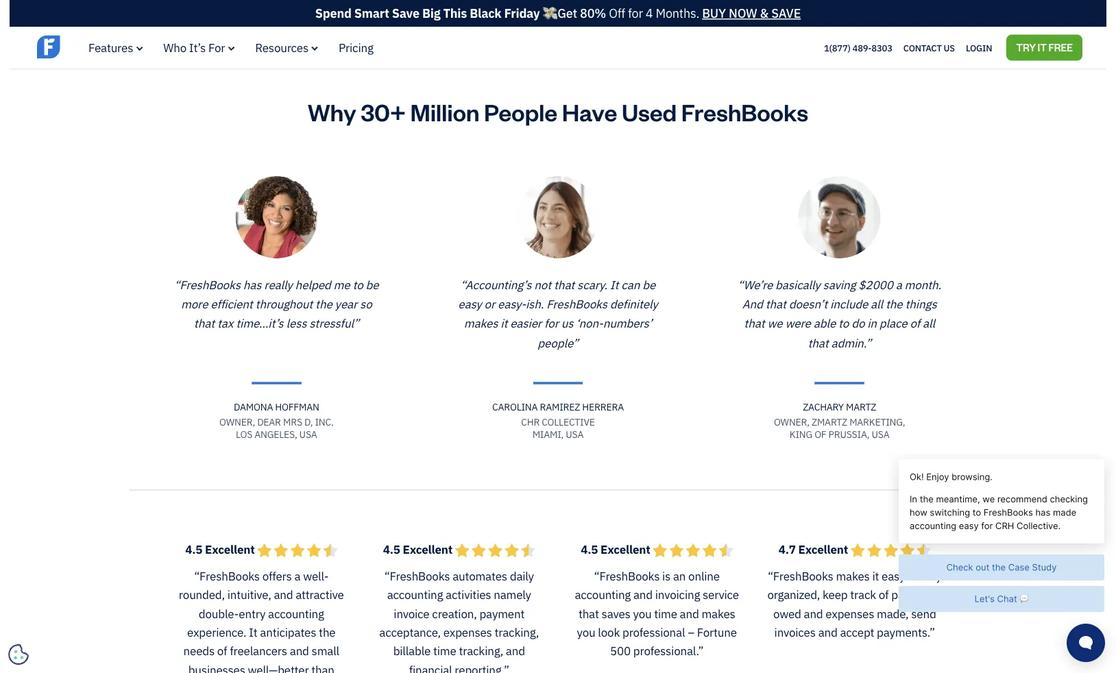 Task type: locate. For each thing, give the bounding box(es) containing it.
place
[[879, 316, 907, 331]]

to inside "we're basically saving $2000 a month. and that doesn't include all the things that we were able to do in place of all that admin."
[[838, 316, 849, 331]]

star rating image for it
[[851, 543, 931, 558]]

not
[[534, 277, 551, 292]]

"freshbooks up invoice
[[384, 568, 450, 584]]

throughout
[[255, 296, 313, 311]]

0 vertical spatial expenses
[[826, 606, 874, 621]]

it right 'try'
[[1038, 41, 1047, 54]]

be
[[366, 277, 379, 292], [642, 277, 655, 292]]

be up so at top
[[366, 277, 379, 292]]

2 horizontal spatial 4.5
[[581, 541, 598, 557]]

1 be from the left
[[366, 277, 379, 292]]

it up track
[[872, 568, 879, 584]]

it left can
[[610, 277, 619, 292]]

1 horizontal spatial 4.5
[[383, 541, 400, 557]]

makes for easy
[[464, 316, 498, 331]]

numbers'
[[603, 316, 652, 331]]

1 vertical spatial for
[[544, 316, 559, 331]]

be inside "accounting's not that scary. it can be easy or easy-ish. freshbooks definitely makes it easier for us 'non-numbers' people"
[[642, 277, 655, 292]]

"accounting's not that scary. it can be easy or easy-ish. freshbooks definitely makes it easier for us 'non-numbers' people"
[[458, 277, 658, 350]]

0 vertical spatial freshbooks
[[681, 96, 808, 127]]

rounded,
[[179, 587, 225, 602]]

0 vertical spatial a
[[896, 277, 902, 292]]

4.5 for "freshbooks is an online accounting and invoicing service that saves you time and makes you look professional – fortune 500 professional."
[[581, 541, 598, 557]]

so
[[360, 296, 372, 311]]

pricing link
[[339, 40, 373, 55]]

time
[[654, 606, 677, 621], [433, 644, 456, 659]]

1 vertical spatial freshbooks
[[547, 296, 607, 311]]

usa inside carolina ramirez herrera chr collective miami, usa
[[566, 428, 584, 440]]

of right track
[[879, 587, 889, 602]]

3 4.5 excellent from the left
[[581, 541, 653, 557]]

cookie consent banner dialog
[[10, 505, 216, 663]]

friday
[[504, 5, 540, 21]]

2 horizontal spatial 4.5 excellent
[[581, 541, 653, 557]]

0 horizontal spatial 4.5 excellent
[[185, 541, 257, 557]]

the up stressful"
[[315, 296, 332, 311]]

contact
[[903, 42, 942, 54]]

year
[[335, 296, 357, 311]]

4.5 excellent for accounting
[[581, 541, 653, 557]]

1 horizontal spatial a
[[896, 277, 902, 292]]

1 horizontal spatial usa
[[566, 428, 584, 440]]

excellent right 4.7
[[798, 541, 848, 557]]

makes up track
[[836, 568, 870, 584]]

1 horizontal spatial freshbooks
[[681, 96, 808, 127]]

that inside "freshbooks is an online accounting and invoicing service that saves you time and makes you look professional – fortune 500 professional."
[[579, 606, 599, 621]]

the inside "freshbooks offers a well- rounded, intuitive, and attractive double-entry accounting experience. it anticipates the needs of freelancers and small businesses well—better
[[319, 625, 336, 640]]

to inside "freshbooks has really helped me to be more efficient throughout the year so that tax time…it's less stressful"
[[353, 277, 363, 292]]

it down easy-
[[501, 316, 507, 331]]

2 4.5 excellent from the left
[[383, 541, 455, 557]]

billable
[[393, 644, 431, 659]]

1 vertical spatial it
[[501, 316, 507, 331]]

activities
[[446, 587, 491, 602]]

0 vertical spatial for
[[628, 5, 643, 21]]

0 horizontal spatial it
[[249, 625, 257, 640]]

double-
[[199, 606, 239, 621]]

contact us link
[[903, 39, 955, 57]]

4.5 for "freshbooks offers a well- rounded, intuitive, and attractive double-entry accounting experience. it anticipates the needs of freelancers and small businesses well—better
[[185, 541, 202, 557]]

makes down or
[[464, 316, 498, 331]]

0 vertical spatial makes
[[464, 316, 498, 331]]

489-
[[853, 42, 872, 54]]

0 horizontal spatial freshbooks
[[547, 296, 607, 311]]

los
[[236, 428, 252, 440]]

king
[[790, 428, 812, 440]]

0 vertical spatial tracking,
[[495, 625, 539, 640]]

to
[[353, 277, 363, 292], [838, 316, 849, 331], [908, 568, 918, 584]]

reporting."
[[455, 662, 509, 673]]

accounting up the saves
[[575, 587, 631, 602]]

1 vertical spatial you
[[577, 625, 595, 640]]

1 usa from the left
[[299, 428, 317, 440]]

admin."
[[831, 335, 871, 350]]

star rating image up well- at the bottom left of page
[[257, 543, 337, 558]]

definitely
[[610, 296, 658, 311]]

4.7
[[779, 541, 796, 557]]

80%
[[580, 5, 606, 21]]

usa right miami,
[[566, 428, 584, 440]]

organized,
[[767, 587, 820, 602]]

1 horizontal spatial makes
[[702, 606, 735, 621]]

"we're basically saving $2000 a month. and that doesn't include all the things that we were able to do in place of all that admin."
[[738, 277, 941, 350]]

save
[[771, 5, 801, 21]]

time inside '"freshbooks automates daily accounting activities namely invoice creation, payment acceptance, expenses tracking, billable time tracking, and financial reporting."'
[[433, 644, 456, 659]]

2 usa from the left
[[566, 428, 584, 440]]

owner, down "zachary"
[[774, 415, 810, 428]]

herrera
[[582, 400, 624, 413]]

"freshbooks inside "freshbooks offers a well- rounded, intuitive, and attractive double-entry accounting experience. it anticipates the needs of freelancers and small businesses well—better
[[194, 568, 260, 584]]

1 horizontal spatial time
[[654, 606, 677, 621]]

easier
[[510, 316, 542, 331]]

2 horizontal spatial it
[[1038, 41, 1047, 54]]

for
[[208, 40, 225, 55]]

star rating image up automates
[[455, 543, 535, 558]]

4 excellent from the left
[[798, 541, 848, 557]]

0 vertical spatial it
[[610, 277, 619, 292]]

"freshbooks makes it easy to stay organized, keep track of payments owed and expenses made, send invoices and accept payments."
[[767, 568, 942, 640]]

were
[[785, 316, 811, 331]]

3 star rating image from the left
[[653, 543, 733, 558]]

that right not
[[554, 277, 575, 292]]

2 horizontal spatial accounting
[[575, 587, 631, 602]]

2 vertical spatial it
[[872, 568, 879, 584]]

makes inside the "freshbooks makes it easy to stay organized, keep track of payments owed and expenses made, send invoices and accept payments."
[[836, 568, 870, 584]]

1 vertical spatial makes
[[836, 568, 870, 584]]

try
[[1016, 41, 1036, 54]]

4.5 excellent up invoice
[[383, 541, 455, 557]]

1 horizontal spatial to
[[838, 316, 849, 331]]

try it free
[[1016, 41, 1073, 54]]

freelancers
[[230, 644, 287, 659]]

4.5 excellent for activities
[[383, 541, 455, 557]]

of inside "we're basically saving $2000 a month. and that doesn't include all the things that we were able to do in place of all that admin."
[[910, 316, 920, 331]]

fortune
[[697, 625, 737, 640]]

1 vertical spatial a
[[294, 568, 301, 584]]

we
[[767, 316, 783, 331]]

and
[[274, 587, 293, 602], [633, 587, 653, 602], [680, 606, 699, 621], [804, 606, 823, 621], [818, 625, 838, 640], [290, 644, 309, 659], [506, 644, 525, 659]]

is
[[662, 568, 671, 584]]

1 horizontal spatial easy
[[882, 568, 905, 584]]

of inside the "freshbooks makes it easy to stay organized, keep track of payments owed and expenses made, send invoices and accept payments."
[[879, 587, 889, 602]]

black
[[470, 5, 502, 21]]

and up –
[[680, 606, 699, 621]]

a right the $2000 at the right of the page
[[896, 277, 902, 292]]

to left stay
[[908, 568, 918, 584]]

1 horizontal spatial it
[[610, 277, 619, 292]]

2 horizontal spatial to
[[908, 568, 918, 584]]

easy-
[[498, 296, 526, 311]]

expenses up accept
[[826, 606, 874, 621]]

"freshbooks inside "freshbooks is an online accounting and invoicing service that saves you time and makes you look professional – fortune 500 professional."
[[594, 568, 660, 584]]

"freshbooks up 'organized,'
[[768, 568, 833, 584]]

the up place
[[886, 296, 903, 311]]

0 vertical spatial easy
[[458, 296, 482, 311]]

expenses down creation,
[[443, 625, 492, 640]]

2 be from the left
[[642, 277, 655, 292]]

0 horizontal spatial easy
[[458, 296, 482, 311]]

3 excellent from the left
[[601, 541, 650, 557]]

"freshbooks up intuitive,
[[194, 568, 260, 584]]

million
[[410, 96, 479, 127]]

makes up fortune
[[702, 606, 735, 621]]

0 horizontal spatial be
[[366, 277, 379, 292]]

1 vertical spatial it
[[249, 625, 257, 640]]

1 horizontal spatial owner,
[[774, 415, 810, 428]]

1 vertical spatial all
[[923, 316, 935, 331]]

spend
[[315, 5, 352, 21]]

0 horizontal spatial you
[[577, 625, 595, 640]]

accounting inside "freshbooks is an online accounting and invoicing service that saves you time and makes you look professional – fortune 500 professional."
[[575, 587, 631, 602]]

businesses
[[188, 662, 245, 673]]

4.5 for "freshbooks automates daily accounting activities namely invoice creation, payment acceptance, expenses tracking, billable time tracking, and financial reporting."
[[383, 541, 400, 557]]

"freshbooks up the more
[[174, 277, 241, 292]]

it
[[610, 277, 619, 292], [249, 625, 257, 640]]

"freshbooks is an online accounting and invoicing service that saves you time and makes you look professional – fortune 500 professional."
[[575, 568, 739, 659]]

2 horizontal spatial usa
[[872, 428, 890, 440]]

easy left or
[[458, 296, 482, 311]]

owner, inside zachary martz owner, zmartz marketing, king of prussia, usa
[[774, 415, 810, 428]]

you up professional
[[633, 606, 652, 621]]

1 horizontal spatial for
[[628, 5, 643, 21]]

accept
[[840, 625, 874, 640]]

"freshbooks for has
[[174, 277, 241, 292]]

0 vertical spatial all
[[871, 296, 883, 311]]

0 vertical spatial time
[[654, 606, 677, 621]]

acceptance,
[[379, 625, 441, 640]]

makes inside "freshbooks is an online accounting and invoicing service that saves you time and makes you look professional – fortune 500 professional."
[[702, 606, 735, 621]]

buy now & save link
[[702, 5, 801, 21]]

easy inside the "freshbooks makes it easy to stay organized, keep track of payments owed and expenses made, send invoices and accept payments."
[[882, 568, 905, 584]]

easy up payments
[[882, 568, 905, 584]]

1 horizontal spatial it
[[872, 568, 879, 584]]

payments
[[891, 587, 942, 602]]

0 vertical spatial it
[[1038, 41, 1047, 54]]

be for "accounting's not that scary. it can be easy or easy-ish. freshbooks definitely makes it easier for us 'non-numbers' people"
[[642, 277, 655, 292]]

owner, for were
[[774, 415, 810, 428]]

star rating image up online
[[653, 543, 733, 558]]

1 vertical spatial easy
[[882, 568, 905, 584]]

4.5 excellent up the saves
[[581, 541, 653, 557]]

get
[[558, 5, 577, 21]]

be inside "freshbooks has really helped me to be more efficient throughout the year so that tax time…it's less stressful"
[[366, 277, 379, 292]]

2 owner, from the left
[[774, 415, 810, 428]]

2 vertical spatial makes
[[702, 606, 735, 621]]

1 horizontal spatial accounting
[[387, 587, 443, 602]]

excellent up intuitive,
[[205, 541, 255, 557]]

1 vertical spatial expenses
[[443, 625, 492, 640]]

"freshbooks inside "freshbooks has really helped me to be more efficient throughout the year so that tax time…it's less stressful"
[[174, 277, 241, 292]]

0 vertical spatial to
[[353, 277, 363, 292]]

buy
[[702, 5, 726, 21]]

resources link
[[255, 40, 318, 55]]

owner, inside damona hoffman owner, dear mrs d, inc. los angeles, usa
[[219, 415, 255, 428]]

1(877) 489-8303 link
[[824, 42, 892, 54]]

3 usa from the left
[[872, 428, 890, 440]]

expenses
[[826, 606, 874, 621], [443, 625, 492, 640]]

makes
[[464, 316, 498, 331], [836, 568, 870, 584], [702, 606, 735, 621]]

and inside '"freshbooks automates daily accounting activities namely invoice creation, payment acceptance, expenses tracking, billable time tracking, and financial reporting."'
[[506, 644, 525, 659]]

service
[[703, 587, 739, 602]]

1 horizontal spatial 4.5 excellent
[[383, 541, 455, 557]]

accounting inside '"freshbooks automates daily accounting activities namely invoice creation, payment acceptance, expenses tracking, billable time tracking, and financial reporting."'
[[387, 587, 443, 602]]

3 4.5 from the left
[[581, 541, 598, 557]]

in
[[867, 316, 877, 331]]

1 horizontal spatial be
[[642, 277, 655, 292]]

for left us
[[544, 316, 559, 331]]

a inside "freshbooks offers a well- rounded, intuitive, and attractive double-entry accounting experience. it anticipates the needs of freelancers and small businesses well—better
[[294, 568, 301, 584]]

all down things
[[923, 316, 935, 331]]

excellent up activities
[[403, 541, 452, 557]]

1 star rating image from the left
[[257, 543, 337, 558]]

accounting up invoice
[[387, 587, 443, 602]]

2 horizontal spatial makes
[[836, 568, 870, 584]]

creation,
[[432, 606, 477, 621]]

0 vertical spatial you
[[633, 606, 652, 621]]

owner, down 'damona' at the left
[[219, 415, 255, 428]]

0 horizontal spatial expenses
[[443, 625, 492, 640]]

usa down hoffman
[[299, 428, 317, 440]]

spend smart save big this black friday 💸 get 80% off for 4 months. buy now & save
[[315, 5, 801, 21]]

2 4.5 from the left
[[383, 541, 400, 557]]

of down things
[[910, 316, 920, 331]]

1 4.5 from the left
[[185, 541, 202, 557]]

makes inside "accounting's not that scary. it can be easy or easy-ish. freshbooks definitely makes it easier for us 'non-numbers' people"
[[464, 316, 498, 331]]

0 horizontal spatial makes
[[464, 316, 498, 331]]

for inside "accounting's not that scary. it can be easy or easy-ish. freshbooks definitely makes it easier for us 'non-numbers' people"
[[544, 316, 559, 331]]

small
[[312, 644, 339, 659]]

time up financial
[[433, 644, 456, 659]]

accounting up anticipates on the bottom
[[268, 606, 324, 621]]

of inside zachary martz owner, zmartz marketing, king of prussia, usa
[[815, 428, 826, 440]]

namely
[[494, 587, 531, 602]]

you left look
[[577, 625, 595, 640]]

0 horizontal spatial owner,
[[219, 415, 255, 428]]

0 horizontal spatial 4.5
[[185, 541, 202, 557]]

💸
[[543, 5, 555, 21]]

be right can
[[642, 277, 655, 292]]

0 horizontal spatial to
[[353, 277, 363, 292]]

tracking, down "payment"
[[495, 625, 539, 640]]

of
[[910, 316, 920, 331], [815, 428, 826, 440], [879, 587, 889, 602], [217, 644, 227, 659]]

a inside "we're basically saving $2000 a month. and that doesn't include all the things that we were able to do in place of all that admin."
[[896, 277, 902, 292]]

of up businesses
[[217, 644, 227, 659]]

0 horizontal spatial for
[[544, 316, 559, 331]]

4.5 excellent up rounded,
[[185, 541, 257, 557]]

freshbooks inside "accounting's not that scary. it can be easy or easy-ish. freshbooks definitely makes it easier for us 'non-numbers' people"
[[547, 296, 607, 311]]

2 excellent from the left
[[403, 541, 452, 557]]

usa inside damona hoffman owner, dear mrs d, inc. los angeles, usa
[[299, 428, 317, 440]]

0 horizontal spatial it
[[501, 316, 507, 331]]

accounting inside "freshbooks offers a well- rounded, intuitive, and attractive double-entry accounting experience. it anticipates the needs of freelancers and small businesses well—better
[[268, 606, 324, 621]]

and up reporting."
[[506, 644, 525, 659]]

star rating image up stay
[[851, 543, 931, 558]]

0 horizontal spatial all
[[871, 296, 883, 311]]

"freshbooks up the saves
[[594, 568, 660, 584]]

1 horizontal spatial expenses
[[826, 606, 874, 621]]

it inside "accounting's not that scary. it can be easy or easy-ish. freshbooks definitely makes it easier for us 'non-numbers' people"
[[610, 277, 619, 292]]

that left the saves
[[579, 606, 599, 621]]

the up small
[[319, 625, 336, 640]]

track
[[850, 587, 876, 602]]

for left 4
[[628, 5, 643, 21]]

1 vertical spatial to
[[838, 316, 849, 331]]

1 4.5 excellent from the left
[[185, 541, 257, 557]]

well-
[[303, 568, 329, 584]]

usa right prussia, at the right bottom
[[872, 428, 890, 440]]

martz
[[846, 400, 876, 413]]

saving
[[823, 277, 856, 292]]

features link
[[88, 40, 143, 55]]

inc.
[[315, 415, 334, 428]]

0 horizontal spatial a
[[294, 568, 301, 584]]

1 owner, from the left
[[219, 415, 255, 428]]

"freshbooks inside '"freshbooks automates daily accounting activities namely invoice creation, payment acceptance, expenses tracking, billable time tracking, and financial reporting."'
[[384, 568, 450, 584]]

4 star rating image from the left
[[851, 543, 931, 558]]

time up professional
[[654, 606, 677, 621]]

a left well- at the bottom left of page
[[294, 568, 301, 584]]

0 horizontal spatial time
[[433, 644, 456, 659]]

to left 'do' at the top of the page
[[838, 316, 849, 331]]

0 horizontal spatial accounting
[[268, 606, 324, 621]]

'non-
[[576, 316, 603, 331]]

excellent for offers
[[205, 541, 255, 557]]

all down the $2000 at the right of the page
[[871, 296, 883, 311]]

2 vertical spatial to
[[908, 568, 918, 584]]

able
[[814, 316, 836, 331]]

all
[[871, 296, 883, 311], [923, 316, 935, 331]]

"freshbooks for offers
[[194, 568, 260, 584]]

1 excellent from the left
[[205, 541, 255, 557]]

attractive
[[296, 587, 344, 602]]

2 star rating image from the left
[[455, 543, 535, 558]]

excellent up the saves
[[601, 541, 650, 557]]

0 horizontal spatial usa
[[299, 428, 317, 440]]

has
[[243, 277, 261, 292]]

1 vertical spatial time
[[433, 644, 456, 659]]

automates
[[453, 568, 507, 584]]

1(877) 489-8303
[[824, 42, 892, 54]]

tracking, up reporting."
[[459, 644, 503, 659]]

to right me
[[353, 277, 363, 292]]

it down entry
[[249, 625, 257, 640]]

star rating image
[[257, 543, 337, 558], [455, 543, 535, 558], [653, 543, 733, 558], [851, 543, 931, 558]]

accounting
[[387, 587, 443, 602], [575, 587, 631, 602], [268, 606, 324, 621]]

usa
[[299, 428, 317, 440], [566, 428, 584, 440], [872, 428, 890, 440]]

of right king
[[815, 428, 826, 440]]

"freshbooks inside the "freshbooks makes it easy to stay organized, keep track of payments owed and expenses made, send invoices and accept payments."
[[768, 568, 833, 584]]

that left the tax
[[194, 316, 215, 331]]



Task type: vqa. For each thing, say whether or not it's contained in the screenshot.


Task type: describe. For each thing, give the bounding box(es) containing it.
who it's for
[[163, 40, 225, 55]]

people
[[484, 96, 557, 127]]

"freshbooks for is
[[594, 568, 660, 584]]

and down anticipates on the bottom
[[290, 644, 309, 659]]

makes for service
[[702, 606, 735, 621]]

invoice
[[394, 606, 429, 621]]

star rating image for daily
[[455, 543, 535, 558]]

$2000
[[859, 277, 893, 292]]

people"
[[538, 335, 578, 350]]

star rating image for a
[[257, 543, 337, 558]]

an
[[673, 568, 686, 584]]

used
[[622, 96, 677, 127]]

easy inside "accounting's not that scary. it can be easy or easy-ish. freshbooks definitely makes it easier for us 'non-numbers' people"
[[458, 296, 482, 311]]

really
[[264, 277, 293, 292]]

stay
[[921, 568, 942, 584]]

why 30+ million people have used freshbooks
[[308, 96, 808, 127]]

try it free link
[[1007, 35, 1083, 61]]

the inside "freshbooks has really helped me to be more efficient throughout the year so that tax time…it's less stressful"
[[315, 296, 332, 311]]

who it's for link
[[163, 40, 235, 55]]

us
[[561, 316, 573, 331]]

dear
[[257, 415, 281, 428]]

excellent for is
[[601, 541, 650, 557]]

freshbooks logo image
[[37, 34, 143, 60]]

offers
[[262, 568, 292, 584]]

1 vertical spatial tracking,
[[459, 644, 503, 659]]

"freshbooks has really helped me to be more efficient throughout the year so that tax time…it's less stressful"
[[174, 277, 379, 331]]

that down and
[[744, 316, 765, 331]]

that down able at the top of page
[[808, 335, 829, 350]]

needs
[[183, 644, 215, 659]]

include
[[830, 296, 868, 311]]

1 horizontal spatial all
[[923, 316, 935, 331]]

that inside "accounting's not that scary. it can be easy or easy-ish. freshbooks definitely makes it easier for us 'non-numbers' people"
[[554, 277, 575, 292]]

entry
[[239, 606, 265, 621]]

expenses inside the "freshbooks makes it easy to stay organized, keep track of payments owed and expenses made, send invoices and accept payments."
[[826, 606, 874, 621]]

stressful"
[[309, 316, 359, 331]]

and left invoicing
[[633, 587, 653, 602]]

time…it's
[[236, 316, 283, 331]]

invoicing
[[655, 587, 700, 602]]

4.7 excellent
[[779, 541, 851, 557]]

and down offers
[[274, 587, 293, 602]]

&
[[760, 5, 769, 21]]

to inside the "freshbooks makes it easy to stay organized, keep track of payments owed and expenses made, send invoices and accept payments."
[[908, 568, 918, 584]]

resources
[[255, 40, 309, 55]]

mrs
[[283, 415, 302, 428]]

anticipates
[[260, 625, 316, 640]]

and right owed
[[804, 606, 823, 621]]

carolina
[[492, 400, 538, 413]]

expenses inside '"freshbooks automates daily accounting activities namely invoice creation, payment acceptance, expenses tracking, billable time tracking, and financial reporting."'
[[443, 625, 492, 640]]

cookie preferences image
[[8, 644, 29, 665]]

owed
[[773, 606, 801, 621]]

doesn't
[[789, 296, 828, 311]]

big
[[422, 5, 440, 21]]

it inside the "freshbooks makes it easy to stay organized, keep track of payments owed and expenses made, send invoices and accept payments."
[[872, 568, 879, 584]]

owner, for time…it's
[[219, 415, 255, 428]]

and
[[742, 296, 763, 311]]

that inside "freshbooks has really helped me to be more efficient throughout the year so that tax time…it's less stressful"
[[194, 316, 215, 331]]

damona
[[234, 400, 273, 413]]

have
[[562, 96, 617, 127]]

intuitive,
[[227, 587, 271, 602]]

why
[[308, 96, 356, 127]]

be for "freshbooks has really helped me to be more efficient throughout the year so that tax time…it's less stressful"
[[366, 277, 379, 292]]

star rating image for an
[[653, 543, 733, 558]]

4.5 excellent for rounded,
[[185, 541, 257, 557]]

of inside "freshbooks offers a well- rounded, intuitive, and attractive double-entry accounting experience. it anticipates the needs of freelancers and small businesses well—better
[[217, 644, 227, 659]]

it inside "accounting's not that scary. it can be easy or easy-ish. freshbooks definitely makes it easier for us 'non-numbers' people"
[[501, 316, 507, 331]]

us
[[944, 42, 955, 54]]

excellent for makes
[[798, 541, 848, 557]]

keep
[[823, 587, 848, 602]]

that up we
[[766, 296, 786, 311]]

excellent for automates
[[403, 541, 452, 557]]

it inside "freshbooks offers a well- rounded, intuitive, and attractive double-entry accounting experience. it anticipates the needs of freelancers and small businesses well—better
[[249, 625, 257, 640]]

or
[[484, 296, 495, 311]]

"freshbooks offers a well- rounded, intuitive, and attractive double-entry accounting experience. it anticipates the needs of freelancers and small businesses well—better
[[179, 568, 344, 673]]

months.
[[656, 5, 699, 21]]

usa inside zachary martz owner, zmartz marketing, king of prussia, usa
[[872, 428, 890, 440]]

zachary martz owner, zmartz marketing, king of prussia, usa
[[774, 400, 905, 440]]

tax
[[217, 316, 233, 331]]

miami,
[[532, 428, 564, 440]]

"freshbooks for makes
[[768, 568, 833, 584]]

off
[[609, 5, 625, 21]]

and left accept
[[818, 625, 838, 640]]

the inside "we're basically saving $2000 a month. and that doesn't include all the things that we were able to do in place of all that admin."
[[886, 296, 903, 311]]

can
[[621, 277, 640, 292]]

ish.
[[526, 296, 544, 311]]

it's
[[189, 40, 206, 55]]

this
[[443, 5, 467, 21]]

professional."
[[633, 644, 704, 659]]

1 horizontal spatial you
[[633, 606, 652, 621]]

8303
[[872, 42, 892, 54]]

features
[[88, 40, 133, 55]]

send
[[911, 606, 936, 621]]

saves
[[602, 606, 630, 621]]

scary.
[[577, 277, 607, 292]]

online
[[688, 568, 720, 584]]

carolina ramirez herrera chr collective miami, usa
[[492, 400, 624, 440]]

prussia,
[[829, 428, 870, 440]]

free
[[1049, 41, 1073, 54]]

4
[[646, 5, 653, 21]]

time inside "freshbooks is an online accounting and invoicing service that saves you time and makes you look professional – fortune 500 professional."
[[654, 606, 677, 621]]

made,
[[877, 606, 909, 621]]

d,
[[304, 415, 313, 428]]

ramirez
[[540, 400, 580, 413]]

contact us
[[903, 42, 955, 54]]

"freshbooks for automates
[[384, 568, 450, 584]]



